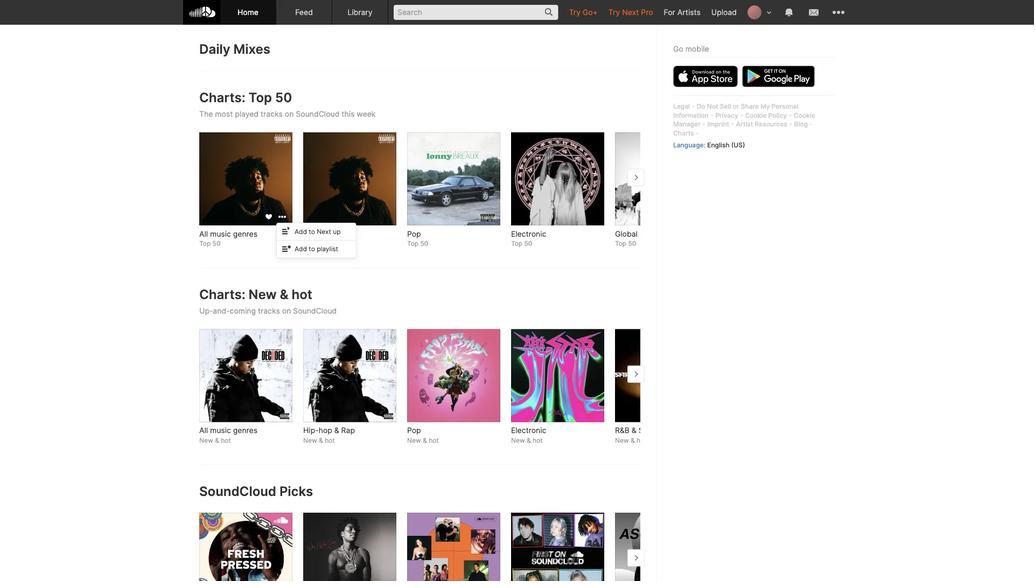 Task type: describe. For each thing, give the bounding box(es) containing it.
policy
[[769, 111, 787, 119]]

charts
[[673, 130, 694, 137]]

my
[[761, 102, 770, 110]]

on inside charts: top 50 the most played tracks on soundcloud this week
[[285, 110, 294, 119]]

upload
[[712, 8, 737, 17]]

for artists
[[664, 8, 701, 17]]

to for next
[[309, 228, 315, 236]]

hot inside pop new & hot
[[429, 437, 439, 445]]

picks
[[280, 484, 313, 500]]

most
[[215, 110, 233, 119]]

tracks inside charts: top 50 the most played tracks on soundcloud this week
[[261, 110, 283, 119]]

all for charts: new & hot
[[199, 427, 208, 436]]

music for charts: top 50
[[210, 229, 231, 239]]

r&b & soul new & hot
[[615, 427, 654, 445]]

all music genres link for the
[[199, 229, 293, 239]]

artist
[[736, 120, 753, 128]]

new inside the all music genres new & hot
[[199, 437, 213, 445]]

⁃ imprint ⁃ artist resources ⁃ blog ⁃ charts ⁃ language: english (us)
[[673, 120, 813, 149]]

playlist
[[317, 245, 338, 253]]

electronic top 50
[[511, 229, 546, 248]]

coming
[[230, 307, 256, 316]]

50 inside hip-hop & rap top 50
[[317, 240, 325, 248]]

try go+ link
[[564, 0, 603, 24]]

hip-hop & rap link for charts: top 50
[[303, 229, 396, 239]]

add for add to playlist
[[295, 245, 307, 253]]

go
[[673, 44, 684, 54]]

and-
[[213, 307, 230, 316]]

pop top 50
[[407, 229, 428, 248]]

pop new & hot
[[407, 427, 439, 445]]

add to playlist button
[[277, 241, 356, 258]]

r&b & soul link
[[615, 426, 708, 437]]

top inside charts: top 50 the most played tracks on soundcloud this week
[[249, 90, 272, 106]]

soundcloud inside charts: top 50 the most played tracks on soundcloud this week
[[296, 110, 340, 119]]

add to playlist
[[295, 245, 338, 253]]

charts: for charts: top 50
[[199, 90, 245, 106]]

& inside charts: new & hot up-and-coming tracks on soundcloud
[[280, 287, 288, 303]]

try for try next pro
[[609, 8, 620, 17]]

try for try go+
[[569, 8, 581, 17]]

personal
[[772, 102, 799, 110]]

top inside electronic top 50
[[511, 240, 523, 248]]

charts: for charts: new & hot
[[199, 287, 245, 303]]

⁃ privacy ⁃ cookie policy ⁃
[[709, 111, 794, 119]]

music for charts: new & hot
[[210, 427, 231, 436]]

home link
[[220, 0, 276, 25]]

up
[[333, 228, 341, 236]]

tracks inside charts: new & hot up-and-coming tracks on soundcloud
[[258, 307, 280, 316]]

privacy link
[[716, 111, 738, 119]]

hip- for charts: new & hot
[[303, 427, 319, 436]]

do not sell or share my personal information
[[673, 102, 799, 119]]

privacy
[[716, 111, 738, 119]]

all music genres new & hot
[[199, 427, 258, 445]]

& inside the all music genres new & hot
[[215, 437, 219, 445]]

new inside the hip-hop & rap new & hot
[[303, 437, 317, 445]]

top 50: all music genres element
[[199, 133, 293, 226]]

do
[[697, 102, 706, 110]]

blog
[[794, 120, 808, 128]]

mixes
[[234, 41, 270, 57]]

soundcloud picks
[[199, 484, 313, 500]]

feed link
[[276, 0, 332, 25]]

pop link for charts: top 50
[[407, 229, 500, 239]]

2 vertical spatial soundcloud
[[199, 484, 276, 500]]

top 50: electronic element
[[511, 133, 604, 226]]

new inside charts: new & hot up-and-coming tracks on soundcloud
[[249, 287, 277, 303]]

add to next up
[[295, 228, 341, 236]]

rap for charts: new & hot
[[341, 427, 355, 436]]

try next pro link
[[603, 0, 659, 24]]

charts link
[[673, 130, 694, 137]]

for
[[664, 8, 675, 17]]

add to next up button
[[277, 224, 356, 241]]

go mobile
[[673, 44, 709, 54]]

do not sell or share my personal information link
[[673, 102, 799, 119]]

charts: top 50 the most played tracks on soundcloud this week
[[199, 90, 376, 119]]

hip-hop & rap new & hot
[[303, 427, 355, 445]]

50 inside charts: top 50 the most played tracks on soundcloud this week
[[275, 90, 292, 106]]

electronic for charts: new & hot
[[511, 427, 546, 436]]

soundcloud inside charts: new & hot up-and-coming tracks on soundcloud
[[293, 307, 337, 316]]

& inside pop new & hot
[[423, 437, 427, 445]]

add for add to next up
[[295, 228, 307, 236]]

hot inside the r&b & soul new & hot
[[637, 437, 647, 445]]

imprint link
[[708, 120, 729, 128]]

top inside pop top 50
[[407, 240, 419, 248]]

genres for the
[[233, 229, 258, 239]]

soul
[[639, 427, 654, 436]]

library
[[348, 8, 373, 17]]

new inside the r&b & soul new & hot
[[615, 437, 629, 445]]

top 50: global beats element
[[615, 133, 708, 226]]

& inside hip-hop & rap top 50
[[334, 229, 339, 239]]

pop link for charts: new & hot
[[407, 426, 500, 437]]

hop for charts: top 50
[[319, 229, 332, 239]]

or
[[733, 102, 739, 110]]

hot inside electronic new & hot
[[533, 437, 543, 445]]

top inside all music genres top 50
[[199, 240, 211, 248]]

language:
[[673, 141, 706, 149]]

try go+
[[569, 8, 598, 17]]

legal link
[[673, 102, 690, 110]]

pop for charts: new & hot
[[407, 427, 421, 436]]

artists
[[678, 8, 701, 17]]



Task type: vqa. For each thing, say whether or not it's contained in the screenshot.
the 1 link
no



Task type: locate. For each thing, give the bounding box(es) containing it.
next inside 'add to next up' button
[[317, 228, 331, 236]]

1 horizontal spatial next
[[622, 8, 639, 17]]

genres inside the all music genres new & hot
[[233, 427, 258, 436]]

hop inside hip-hop & rap top 50
[[319, 229, 332, 239]]

1 try from the left
[[569, 8, 581, 17]]

1 hip-hop & rap link from the top
[[303, 229, 396, 239]]

1 all from the top
[[199, 229, 208, 239]]

0 vertical spatial electronic link
[[511, 229, 604, 239]]

try next pro
[[609, 8, 653, 17]]

tracks
[[261, 110, 283, 119], [258, 307, 280, 316]]

genres
[[233, 229, 258, 239], [233, 427, 258, 436]]

rap inside the hip-hop & rap new & hot
[[341, 427, 355, 436]]

1 charts: from the top
[[199, 90, 245, 106]]

1 add from the top
[[295, 228, 307, 236]]

1 hop from the top
[[319, 229, 332, 239]]

add
[[295, 228, 307, 236], [295, 245, 307, 253]]

genres inside all music genres top 50
[[233, 229, 258, 239]]

music inside the all music genres new & hot
[[210, 427, 231, 436]]

electronic for charts: top 50
[[511, 229, 546, 239]]

1 cookie from the left
[[745, 111, 767, 119]]

artist resources link
[[736, 120, 787, 128]]

1 vertical spatial electronic link
[[511, 426, 604, 437]]

sell
[[720, 102, 731, 110]]

library link
[[332, 0, 388, 25]]

new & hot: r&b & soul element
[[615, 330, 708, 423]]

music inside all music genres top 50
[[210, 229, 231, 239]]

hip-hop & rap link
[[303, 229, 396, 239], [303, 426, 396, 437]]

all music genres link for hot
[[199, 426, 293, 437]]

top inside "global beats top 50"
[[615, 240, 627, 248]]

to left playlist
[[309, 245, 315, 253]]

hip-hop & rap link for charts: new & hot
[[303, 426, 396, 437]]

all inside the all music genres new & hot
[[199, 427, 208, 436]]

global beats link
[[615, 229, 708, 239]]

1 vertical spatial add
[[295, 245, 307, 253]]

tracks of the week element
[[407, 513, 500, 582]]

when i was dead element
[[303, 513, 396, 582]]

hot inside the all music genres new & hot
[[221, 437, 231, 445]]

new & hot: pop element
[[407, 330, 500, 423]]

& inside electronic new & hot
[[527, 437, 531, 445]]

add up add to playlist
[[295, 228, 307, 236]]

cookie manager link
[[673, 111, 816, 128]]

2 cookie from the left
[[794, 111, 816, 119]]

None search field
[[388, 0, 564, 24]]

1 horizontal spatial cookie
[[794, 111, 816, 119]]

feed
[[295, 8, 313, 17]]

hip- for charts: top 50
[[303, 229, 319, 239]]

0 vertical spatial pop
[[407, 229, 421, 239]]

up-
[[199, 307, 213, 316]]

to for playlist
[[309, 245, 315, 253]]

1 vertical spatial electronic
[[511, 427, 546, 436]]

0 horizontal spatial try
[[569, 8, 581, 17]]

electronic link for charts: top 50
[[511, 229, 604, 239]]

to up add to playlist
[[309, 228, 315, 236]]

0 vertical spatial hop
[[319, 229, 332, 239]]

2 pop from the top
[[407, 427, 421, 436]]

pop inside pop new & hot
[[407, 427, 421, 436]]

1 vertical spatial pop
[[407, 427, 421, 436]]

1 vertical spatial to
[[309, 245, 315, 253]]

next left pro
[[622, 8, 639, 17]]

0 vertical spatial soundcloud
[[296, 110, 340, 119]]

2 add from the top
[[295, 245, 307, 253]]

charts:
[[199, 90, 245, 106], [199, 287, 245, 303]]

50 inside electronic top 50
[[524, 240, 532, 248]]

the
[[199, 110, 213, 119]]

to inside 'add to next up' button
[[309, 228, 315, 236]]

genres for hot
[[233, 427, 258, 436]]

imprint
[[708, 120, 729, 128]]

2 try from the left
[[609, 8, 620, 17]]

1 vertical spatial tracks
[[258, 307, 280, 316]]

home
[[238, 8, 259, 17]]

0 horizontal spatial next
[[317, 228, 331, 236]]

all inside all music genres top 50
[[199, 229, 208, 239]]

daily
[[199, 41, 230, 57]]

50 inside all music genres top 50
[[213, 240, 221, 248]]

1 music from the top
[[210, 229, 231, 239]]

cookie inside the cookie manager
[[794, 111, 816, 119]]

for artists link
[[659, 0, 706, 24]]

0 vertical spatial pop link
[[407, 229, 500, 239]]

on inside charts: new & hot up-and-coming tracks on soundcloud
[[282, 307, 291, 316]]

next
[[622, 8, 639, 17], [317, 228, 331, 236]]

0 vertical spatial hip-
[[303, 229, 319, 239]]

new
[[249, 287, 277, 303], [199, 437, 213, 445], [303, 437, 317, 445], [407, 437, 421, 445], [511, 437, 525, 445], [615, 437, 629, 445]]

1 vertical spatial hip-hop & rap link
[[303, 426, 396, 437]]

1 vertical spatial pop link
[[407, 426, 500, 437]]

cookie up blog
[[794, 111, 816, 119]]

hip-hop & rap top 50
[[303, 229, 355, 248]]

english
[[707, 141, 730, 149]]

2 electronic link from the top
[[511, 426, 604, 437]]

global beats top 50
[[615, 229, 660, 248]]

1 vertical spatial all
[[199, 427, 208, 436]]

upload link
[[706, 0, 742, 24]]

2 hop from the top
[[319, 427, 332, 436]]

50 inside "global beats top 50"
[[628, 240, 636, 248]]

charts: inside charts: new & hot up-and-coming tracks on soundcloud
[[199, 287, 245, 303]]

ascending: rising us artists element
[[615, 513, 708, 582]]

0 vertical spatial all music genres link
[[199, 229, 293, 239]]

cookie policy link
[[745, 111, 787, 119]]

1 vertical spatial genres
[[233, 427, 258, 436]]

1 pop from the top
[[407, 229, 421, 239]]

pop
[[407, 229, 421, 239], [407, 427, 421, 436]]

new & hot: all music genres element
[[199, 330, 293, 423]]

week
[[357, 110, 376, 119]]

share
[[741, 102, 759, 110]]

1 to from the top
[[309, 228, 315, 236]]

1 genres from the top
[[233, 229, 258, 239]]

2 electronic from the top
[[511, 427, 546, 436]]

0 vertical spatial all
[[199, 229, 208, 239]]

try left go+ at the right top of page
[[569, 8, 581, 17]]

all music genres top 50
[[199, 229, 258, 248]]

1 rap from the top
[[341, 229, 355, 239]]

Search search field
[[394, 5, 558, 20]]

2 pop link from the top
[[407, 426, 500, 437]]

1 vertical spatial hop
[[319, 427, 332, 436]]

hop inside the hip-hop & rap new & hot
[[319, 427, 332, 436]]

top 50: pop element
[[407, 133, 500, 226]]

electronic link for charts: new & hot
[[511, 426, 604, 437]]

hip- inside the hip-hop & rap new & hot
[[303, 427, 319, 436]]

legal
[[673, 102, 690, 110]]

hot inside charts: new & hot up-and-coming tracks on soundcloud
[[292, 287, 312, 303]]

2 hip-hop & rap link from the top
[[303, 426, 396, 437]]

0 vertical spatial to
[[309, 228, 315, 236]]

blog link
[[794, 120, 808, 128]]

0 vertical spatial charts:
[[199, 90, 245, 106]]

global
[[615, 229, 638, 239]]

1 vertical spatial rap
[[341, 427, 355, 436]]

resources
[[755, 120, 787, 128]]

hot
[[292, 287, 312, 303], [221, 437, 231, 445], [325, 437, 335, 445], [429, 437, 439, 445], [533, 437, 543, 445], [637, 437, 647, 445]]

2 all music genres link from the top
[[199, 426, 293, 437]]

0 vertical spatial next
[[622, 8, 639, 17]]

daily mixes
[[199, 41, 270, 57]]

top 50: hip-hop & rap element
[[303, 133, 396, 226]]

50 inside pop top 50
[[421, 240, 428, 248]]

new inside electronic new & hot
[[511, 437, 525, 445]]

cookie up artist resources link on the top right of the page
[[745, 111, 767, 119]]

information
[[673, 111, 709, 119]]

charts: up and-
[[199, 287, 245, 303]]

new inside pop new & hot
[[407, 437, 421, 445]]

pro
[[641, 8, 653, 17]]

to inside add to playlist button
[[309, 245, 315, 253]]

2 to from the top
[[309, 245, 315, 253]]

r&b
[[615, 427, 630, 436]]

electronic link
[[511, 229, 604, 239], [511, 426, 604, 437]]

beats
[[640, 229, 660, 239]]

1 vertical spatial soundcloud
[[293, 307, 337, 316]]

to
[[309, 228, 315, 236], [309, 245, 315, 253]]

1 horizontal spatial try
[[609, 8, 620, 17]]

50
[[275, 90, 292, 106], [213, 240, 221, 248], [317, 240, 325, 248], [421, 240, 428, 248], [524, 240, 532, 248], [628, 240, 636, 248]]

top inside hip-hop & rap top 50
[[303, 240, 315, 248]]

add inside add to playlist button
[[295, 245, 307, 253]]

this
[[342, 110, 355, 119]]

tracks right played on the left top of the page
[[261, 110, 283, 119]]

0 vertical spatial on
[[285, 110, 294, 119]]

all music genres link
[[199, 229, 293, 239], [199, 426, 293, 437]]

mobile
[[686, 44, 709, 54]]

0 horizontal spatial cookie
[[745, 111, 767, 119]]

played
[[235, 110, 259, 119]]

soundcloud
[[296, 110, 340, 119], [293, 307, 337, 316], [199, 484, 276, 500]]

1 vertical spatial on
[[282, 307, 291, 316]]

2 rap from the top
[[341, 427, 355, 436]]

charts: new & hot up-and-coming tracks on soundcloud
[[199, 287, 337, 316]]

0 vertical spatial electronic
[[511, 229, 546, 239]]

pop for charts: top 50
[[407, 229, 421, 239]]

music
[[210, 229, 231, 239], [210, 427, 231, 436]]

pop inside pop top 50
[[407, 229, 421, 239]]

1 hip- from the top
[[303, 229, 319, 239]]

on right played on the left top of the page
[[285, 110, 294, 119]]

first on soundcloud element
[[511, 513, 604, 582]]

next left up
[[317, 228, 331, 236]]

hop
[[319, 229, 332, 239], [319, 427, 332, 436]]

new & hot: electronic element
[[511, 330, 604, 423]]

2 all from the top
[[199, 427, 208, 436]]

hip-
[[303, 229, 319, 239], [303, 427, 319, 436]]

2 charts: from the top
[[199, 287, 245, 303]]

add down 'add to next up' button
[[295, 245, 307, 253]]

next inside the 'try next pro' link
[[622, 8, 639, 17]]

add inside 'add to next up' button
[[295, 228, 307, 236]]

0 vertical spatial rap
[[341, 229, 355, 239]]

1 vertical spatial next
[[317, 228, 331, 236]]

&
[[334, 229, 339, 239], [280, 287, 288, 303], [334, 427, 339, 436], [632, 427, 637, 436], [215, 437, 219, 445], [319, 437, 323, 445], [423, 437, 427, 445], [527, 437, 531, 445], [631, 437, 635, 445]]

not
[[707, 102, 718, 110]]

hop for charts: new & hot
[[319, 427, 332, 436]]

0 vertical spatial add
[[295, 228, 307, 236]]

1 vertical spatial all music genres link
[[199, 426, 293, 437]]

electronic new & hot
[[511, 427, 546, 445]]

1 vertical spatial charts:
[[199, 287, 245, 303]]

all for charts: top 50
[[199, 229, 208, 239]]

all
[[199, 229, 208, 239], [199, 427, 208, 436]]

2 hip- from the top
[[303, 427, 319, 436]]

rap for charts: top 50
[[341, 229, 355, 239]]

bob builder's avatar element
[[748, 5, 762, 19]]

rap inside hip-hop & rap top 50
[[341, 229, 355, 239]]

0 vertical spatial tracks
[[261, 110, 283, 119]]

charts: up most
[[199, 90, 245, 106]]

0 vertical spatial hip-hop & rap link
[[303, 229, 396, 239]]

1 electronic from the top
[[511, 229, 546, 239]]

top
[[249, 90, 272, 106], [199, 240, 211, 248], [303, 240, 315, 248], [407, 240, 419, 248], [511, 240, 523, 248], [615, 240, 627, 248]]

1 all music genres link from the top
[[199, 229, 293, 239]]

go+
[[583, 8, 598, 17]]

charts: inside charts: top 50 the most played tracks on soundcloud this week
[[199, 90, 245, 106]]

cookie
[[745, 111, 767, 119], [794, 111, 816, 119]]

try right go+ at the right top of page
[[609, 8, 620, 17]]

fresh pressed tracks element
[[199, 513, 293, 582]]

cookie manager
[[673, 111, 816, 128]]

manager
[[673, 120, 701, 128]]

0 vertical spatial genres
[[233, 229, 258, 239]]

on right coming
[[282, 307, 291, 316]]

hot inside the hip-hop & rap new & hot
[[325, 437, 335, 445]]

1 electronic link from the top
[[511, 229, 604, 239]]

(us)
[[731, 141, 745, 149]]

1 vertical spatial hip-
[[303, 427, 319, 436]]

1 pop link from the top
[[407, 229, 500, 239]]

2 music from the top
[[210, 427, 231, 436]]

on
[[285, 110, 294, 119], [282, 307, 291, 316]]

electronic
[[511, 229, 546, 239], [511, 427, 546, 436]]

0 vertical spatial music
[[210, 229, 231, 239]]

try
[[569, 8, 581, 17], [609, 8, 620, 17]]

new & hot: hip-hop & rap element
[[303, 330, 396, 423]]

tracks right coming
[[258, 307, 280, 316]]

hip- inside hip-hop & rap top 50
[[303, 229, 319, 239]]

2 genres from the top
[[233, 427, 258, 436]]

1 vertical spatial music
[[210, 427, 231, 436]]

legal ⁃
[[673, 102, 697, 110]]



